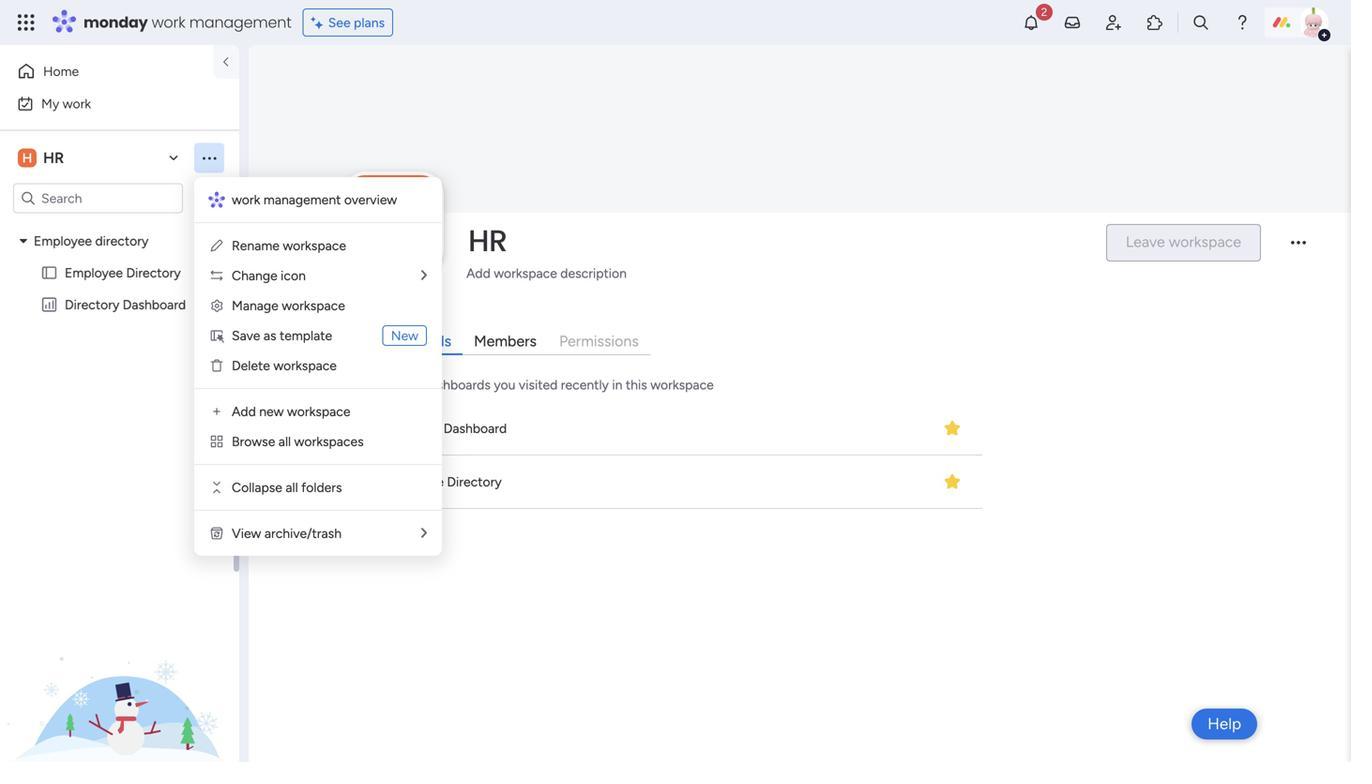 Task type: locate. For each thing, give the bounding box(es) containing it.
employee inside 'link'
[[386, 474, 444, 490]]

boards and dashboards you visited recently in this workspace
[[354, 377, 714, 393]]

remove from favorites image
[[943, 472, 962, 491]]

hr
[[43, 149, 64, 167], [468, 220, 507, 262]]

1 vertical spatial employee
[[65, 265, 123, 281]]

0 horizontal spatial dashboard
[[123, 297, 186, 313]]

menu
[[194, 177, 442, 556]]

directory
[[126, 265, 181, 281], [65, 297, 119, 313], [386, 421, 440, 437], [447, 474, 502, 490]]

2 image
[[1036, 1, 1053, 22]]

1 horizontal spatial employee directory
[[386, 474, 502, 490]]

you
[[494, 377, 516, 393]]

1 horizontal spatial hr
[[468, 220, 507, 262]]

recent boards
[[354, 333, 451, 350]]

add for add new workspace
[[232, 404, 256, 420]]

0 vertical spatial dashboard
[[123, 297, 186, 313]]

management
[[189, 12, 292, 33], [264, 192, 341, 208]]

dashboard left "manage workspace" image
[[123, 297, 186, 313]]

employee directory link
[[327, 456, 986, 509]]

employee
[[34, 233, 92, 249], [65, 265, 123, 281], [386, 474, 444, 490]]

description
[[560, 265, 627, 281]]

1 horizontal spatial directory dashboard
[[386, 421, 507, 437]]

0 vertical spatial directory dashboard
[[65, 297, 186, 313]]

list box
[[0, 221, 239, 574]]

service icon image
[[209, 328, 224, 343]]

0 vertical spatial add
[[466, 265, 491, 281]]

inbox image
[[1063, 13, 1082, 32]]

add for add workspace description
[[466, 265, 491, 281]]

lottie animation element
[[0, 573, 239, 763]]

2 horizontal spatial work
[[232, 192, 260, 208]]

workspace up workspaces
[[287, 404, 350, 420]]

employee directory inside 'link'
[[386, 474, 502, 490]]

Search in workspace field
[[39, 188, 157, 209]]

add right list arrow image
[[466, 265, 491, 281]]

0 vertical spatial work
[[152, 12, 185, 33]]

1 horizontal spatial work
[[152, 12, 185, 33]]

0 vertical spatial hr
[[43, 149, 64, 167]]

1 horizontal spatial add
[[466, 265, 491, 281]]

list arrow image
[[421, 527, 427, 540]]

management inside menu
[[264, 192, 341, 208]]

directory dashboard link
[[327, 402, 986, 456]]

recently
[[561, 377, 609, 393]]

directory dashboard down dashboards
[[386, 421, 507, 437]]

view archive/trash image
[[209, 526, 224, 541]]

directory dashboard down directory
[[65, 297, 186, 313]]

option
[[0, 224, 239, 228]]

ruby anderson image
[[1299, 8, 1329, 38]]

1 vertical spatial dashboard
[[444, 421, 507, 437]]

0 horizontal spatial employee directory
[[65, 265, 181, 281]]

workspace
[[283, 238, 346, 254], [494, 265, 557, 281], [282, 298, 345, 314], [273, 358, 337, 374], [650, 377, 714, 393], [287, 404, 350, 420]]

permissions
[[559, 333, 639, 350]]

employee directory up list arrow icon
[[386, 474, 502, 490]]

browse
[[232, 434, 275, 450]]

folders
[[301, 480, 342, 496]]

icon
[[281, 268, 306, 284]]

save as template
[[232, 328, 332, 344]]

add inside menu
[[232, 404, 256, 420]]

workspace up 'template'
[[282, 298, 345, 314]]

workspace right this
[[650, 377, 714, 393]]

this
[[626, 377, 647, 393]]

employee up list arrow icon
[[386, 474, 444, 490]]

search everything image
[[1192, 13, 1210, 32]]

add right add new workspace image
[[232, 404, 256, 420]]

manage
[[232, 298, 278, 314]]

hr up add workspace description
[[468, 220, 507, 262]]

work right monday
[[152, 12, 185, 33]]

archive/trash
[[264, 526, 342, 542]]

1 horizontal spatial dashboard
[[444, 421, 507, 437]]

employee up public board 'icon'
[[34, 233, 92, 249]]

employee directory down directory
[[65, 265, 181, 281]]

1 vertical spatial management
[[264, 192, 341, 208]]

help
[[1208, 715, 1241, 734]]

workspace selection element
[[18, 147, 67, 169]]

work
[[152, 12, 185, 33], [63, 96, 91, 112], [232, 192, 260, 208]]

work up rename
[[232, 192, 260, 208]]

all
[[278, 434, 291, 450], [286, 480, 298, 496]]

workspace down 'template'
[[273, 358, 337, 374]]

1 vertical spatial all
[[286, 480, 298, 496]]

employee directory inside list box
[[65, 265, 181, 281]]

new
[[391, 328, 418, 344]]

collapse
[[232, 480, 282, 496]]

0 horizontal spatial directory dashboard
[[65, 297, 186, 313]]

0 horizontal spatial hr
[[43, 149, 64, 167]]

2 vertical spatial work
[[232, 192, 260, 208]]

1 vertical spatial directory dashboard
[[386, 421, 507, 437]]

0 horizontal spatial add
[[232, 404, 256, 420]]

1 vertical spatial add
[[232, 404, 256, 420]]

0 vertical spatial employee directory
[[65, 265, 181, 281]]

directory dashboard
[[65, 297, 186, 313], [386, 421, 507, 437]]

directory inside 'link'
[[447, 474, 502, 490]]

menu containing work management overview
[[194, 177, 442, 556]]

browse all workspaces image
[[209, 434, 224, 449]]

all down the add new workspace
[[278, 434, 291, 450]]

home button
[[11, 56, 202, 86]]

list box containing employee directory
[[0, 221, 239, 574]]

1 vertical spatial work
[[63, 96, 91, 112]]

collapse all folders image
[[209, 480, 224, 495]]

dashboard
[[123, 297, 186, 313], [444, 421, 507, 437]]

workspace up the icon
[[283, 238, 346, 254]]

lottie animation image
[[0, 573, 239, 763]]

workspace left 'description'
[[494, 265, 557, 281]]

list arrow image
[[421, 269, 427, 282]]

1 vertical spatial employee directory
[[386, 474, 502, 490]]

all left the folders
[[286, 480, 298, 496]]

dashboard down dashboards
[[444, 421, 507, 437]]

employee down employee directory
[[65, 265, 123, 281]]

recent
[[354, 333, 402, 350]]

work right the my
[[63, 96, 91, 112]]

work inside button
[[63, 96, 91, 112]]

1 vertical spatial hr
[[468, 220, 507, 262]]

public board image
[[40, 264, 58, 282]]

add new workspace
[[232, 404, 350, 420]]

as
[[264, 328, 276, 344]]

dashboards
[[423, 377, 491, 393]]

add
[[466, 265, 491, 281], [232, 404, 256, 420]]

0 horizontal spatial work
[[63, 96, 91, 112]]

select product image
[[17, 13, 36, 32]]

2 vertical spatial employee
[[386, 474, 444, 490]]

hr right workspace icon
[[43, 149, 64, 167]]

employee directory
[[65, 265, 181, 281], [386, 474, 502, 490]]

directory dashboard inside quick search results list box
[[386, 421, 507, 437]]

hr inside workspace selection element
[[43, 149, 64, 167]]

delete
[[232, 358, 270, 374]]

0 vertical spatial all
[[278, 434, 291, 450]]



Task type: vqa. For each thing, say whether or not it's contained in the screenshot.
Due
no



Task type: describe. For each thing, give the bounding box(es) containing it.
change
[[232, 268, 277, 284]]

help image
[[1233, 13, 1252, 32]]

change icon image
[[209, 268, 224, 283]]

quick search results list box
[[327, 402, 988, 509]]

see
[[328, 15, 351, 30]]

work for my
[[63, 96, 91, 112]]

view archive/trash
[[232, 526, 342, 542]]

notifications image
[[1022, 13, 1041, 32]]

caret down image
[[20, 235, 27, 248]]

add workspace description
[[466, 265, 627, 281]]

view
[[232, 526, 261, 542]]

work management overview
[[232, 192, 397, 208]]

overview
[[344, 192, 397, 208]]

help button
[[1192, 709, 1257, 740]]

0 vertical spatial employee
[[34, 233, 92, 249]]

see plans button
[[303, 8, 393, 37]]

template
[[280, 328, 332, 344]]

add new workspace image
[[209, 404, 224, 419]]

public dashboard image
[[40, 296, 58, 314]]

manage workspace
[[232, 298, 345, 314]]

monday work management
[[84, 12, 292, 33]]

see plans
[[328, 15, 385, 30]]

workspace for add
[[494, 265, 557, 281]]

invite members image
[[1104, 13, 1123, 32]]

collapse all folders
[[232, 480, 342, 496]]

workspace options image
[[200, 148, 219, 167]]

manage workspace image
[[209, 298, 224, 313]]

dashboard inside quick search results list box
[[444, 421, 507, 437]]

boards
[[354, 377, 394, 393]]

new
[[259, 404, 284, 420]]

remove from favorites image
[[943, 419, 962, 438]]

save
[[232, 328, 260, 344]]

rename
[[232, 238, 280, 254]]

HR field
[[464, 220, 1090, 262]]

h
[[22, 150, 32, 166]]

rename workspace
[[232, 238, 346, 254]]

in
[[612, 377, 623, 393]]

v2 ellipsis image
[[1291, 242, 1306, 257]]

apps image
[[1146, 13, 1164, 32]]

workspace image
[[18, 148, 37, 168]]

plans
[[354, 15, 385, 30]]

my work button
[[11, 89, 202, 119]]

members
[[474, 333, 537, 350]]

browse all workspaces
[[232, 434, 364, 450]]

workspaces
[[294, 434, 364, 450]]

workspace for manage
[[282, 298, 345, 314]]

directory
[[95, 233, 149, 249]]

work for monday
[[152, 12, 185, 33]]

boards
[[405, 333, 451, 350]]

and
[[398, 377, 419, 393]]

delete workspace
[[232, 358, 337, 374]]

delete workspace image
[[209, 358, 224, 373]]

my
[[41, 96, 59, 112]]

workspace for delete
[[273, 358, 337, 374]]

my work
[[41, 96, 91, 112]]

change icon
[[232, 268, 306, 284]]

visited
[[519, 377, 558, 393]]

monday
[[84, 12, 148, 33]]

0 vertical spatial management
[[189, 12, 292, 33]]

workspace for rename
[[283, 238, 346, 254]]

employee directory
[[34, 233, 149, 249]]

work inside menu
[[232, 192, 260, 208]]

all for browse
[[278, 434, 291, 450]]

rename workspace image
[[209, 238, 224, 253]]

home
[[43, 63, 79, 79]]

all for collapse
[[286, 480, 298, 496]]



